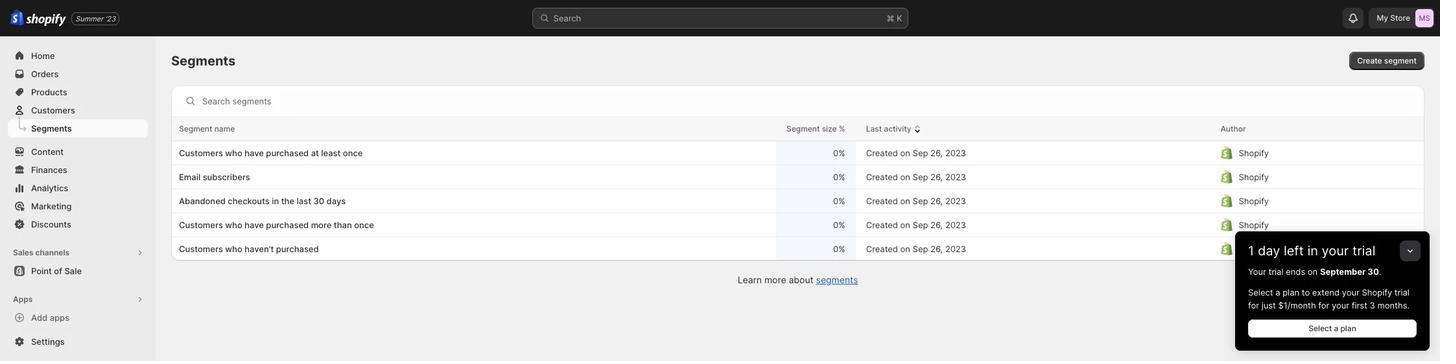 Task type: vqa. For each thing, say whether or not it's contained in the screenshot.
Headphones link
no



Task type: locate. For each thing, give the bounding box(es) containing it.
who inside "customers who haven't purchased" link
[[225, 244, 242, 254]]

who down checkouts
[[225, 220, 242, 230]]

2 have from the top
[[245, 220, 264, 230]]

have up haven't
[[245, 220, 264, 230]]

learn more about segments
[[738, 274, 858, 285]]

created
[[866, 148, 898, 158], [866, 172, 898, 182], [866, 196, 898, 206], [866, 220, 898, 230], [866, 244, 898, 254]]

products link
[[8, 83, 148, 101]]

who inside customers who have purchased at least once link
[[225, 148, 242, 158]]

1 horizontal spatial segment
[[787, 124, 820, 134]]

1 vertical spatial a
[[1334, 324, 1339, 333]]

1 horizontal spatial a
[[1334, 324, 1339, 333]]

trial up months.
[[1395, 287, 1410, 298]]

last activity
[[866, 124, 912, 134]]

least
[[321, 148, 341, 158]]

more right learn at right bottom
[[765, 274, 786, 285]]

for down extend
[[1319, 300, 1330, 311]]

sep for least
[[913, 148, 928, 158]]

0% for least
[[833, 148, 846, 158]]

0 vertical spatial once
[[343, 148, 363, 158]]

0 horizontal spatial in
[[272, 196, 279, 206]]

3 sep from the top
[[913, 196, 928, 206]]

your up september
[[1322, 243, 1349, 259]]

3 created from the top
[[866, 196, 898, 206]]

0 horizontal spatial segment
[[179, 124, 212, 134]]

1 have from the top
[[245, 148, 264, 158]]

1 horizontal spatial select
[[1309, 324, 1332, 333]]

0 vertical spatial who
[[225, 148, 242, 158]]

name
[[214, 124, 235, 134]]

1 vertical spatial once
[[354, 220, 374, 230]]

0 horizontal spatial select
[[1248, 287, 1273, 298]]

have
[[245, 148, 264, 158], [245, 220, 264, 230]]

1 horizontal spatial plan
[[1341, 324, 1357, 333]]

4 26, from the top
[[931, 220, 943, 230]]

4 created from the top
[[866, 220, 898, 230]]

purchased for at
[[266, 148, 309, 158]]

⌘ k
[[887, 13, 902, 23]]

0 horizontal spatial for
[[1248, 300, 1259, 311]]

on for customers who have purchased at least once
[[901, 148, 911, 158]]

trial inside "select a plan to extend your shopify trial for just $1/month for your first 3 months."
[[1395, 287, 1410, 298]]

purchased
[[266, 148, 309, 158], [266, 220, 309, 230], [276, 244, 319, 254]]

on for abandoned checkouts in the last 30 days
[[901, 196, 911, 206]]

2 vertical spatial who
[[225, 244, 242, 254]]

5 26, from the top
[[931, 244, 943, 254]]

segment
[[179, 124, 212, 134], [787, 124, 820, 134]]

3 2023 from the top
[[946, 196, 966, 206]]

trial inside dropdown button
[[1353, 243, 1376, 259]]

who up subscribers
[[225, 148, 242, 158]]

purchased down the on the left of the page
[[266, 220, 309, 230]]

customers for customers who haven't purchased
[[179, 244, 223, 254]]

shopify for email subscribers
[[1239, 172, 1269, 182]]

0 vertical spatial have
[[245, 148, 264, 158]]

your left first
[[1332, 300, 1350, 311]]

1 vertical spatial plan
[[1341, 324, 1357, 333]]

0 vertical spatial 30
[[314, 196, 324, 206]]

once for customers who have purchased at least once
[[343, 148, 363, 158]]

on for customers who haven't purchased
[[901, 244, 911, 254]]

on
[[901, 148, 911, 158], [901, 172, 911, 182], [901, 196, 911, 206], [901, 220, 911, 230], [901, 244, 911, 254], [1308, 267, 1318, 277]]

5 created from the top
[[866, 244, 898, 254]]

3
[[1370, 300, 1375, 311]]

1 horizontal spatial in
[[1308, 243, 1318, 259]]

0 vertical spatial in
[[272, 196, 279, 206]]

segment for segment size %
[[787, 124, 820, 134]]

for
[[1248, 300, 1259, 311], [1319, 300, 1330, 311]]

select down "select a plan to extend your shopify trial for just $1/month for your first 3 months."
[[1309, 324, 1332, 333]]

subscribers
[[203, 172, 250, 182]]

products
[[31, 87, 67, 97]]

have for at
[[245, 148, 264, 158]]

first
[[1352, 300, 1368, 311]]

in
[[272, 196, 279, 206], [1308, 243, 1318, 259]]

0 horizontal spatial plan
[[1283, 287, 1300, 298]]

1 vertical spatial more
[[765, 274, 786, 285]]

2023 for 30
[[946, 196, 966, 206]]

$1/month
[[1279, 300, 1316, 311]]

1
[[1248, 243, 1255, 259]]

0 vertical spatial a
[[1276, 287, 1281, 298]]

plan down first
[[1341, 324, 1357, 333]]

1 horizontal spatial for
[[1319, 300, 1330, 311]]

once right least
[[343, 148, 363, 158]]

customers for customers who have purchased at least once
[[179, 148, 223, 158]]

5 created on sep 26, 2023 from the top
[[866, 244, 966, 254]]

select for select a plan
[[1309, 324, 1332, 333]]

haven't
[[245, 244, 274, 254]]

who left haven't
[[225, 244, 242, 254]]

2 segment from the left
[[787, 124, 820, 134]]

3 0% from the top
[[833, 196, 846, 206]]

in right left
[[1308, 243, 1318, 259]]

1 vertical spatial 30
[[1368, 267, 1379, 277]]

select for select a plan to extend your shopify trial for just $1/month for your first 3 months.
[[1248, 287, 1273, 298]]

your up first
[[1342, 287, 1360, 298]]

home
[[31, 51, 55, 61]]

1 vertical spatial in
[[1308, 243, 1318, 259]]

select a plan link
[[1248, 320, 1417, 338]]

0 vertical spatial plan
[[1283, 287, 1300, 298]]

created on sep 26, 2023 for than
[[866, 220, 966, 230]]

3 26, from the top
[[931, 196, 943, 206]]

1 horizontal spatial trial
[[1353, 243, 1376, 259]]

1 sep from the top
[[913, 148, 928, 158]]

who
[[225, 148, 242, 158], [225, 220, 242, 230], [225, 244, 242, 254]]

segment left name
[[179, 124, 212, 134]]

purchased left at
[[266, 148, 309, 158]]

1 who from the top
[[225, 148, 242, 158]]

once right than
[[354, 220, 374, 230]]

1 vertical spatial your
[[1342, 287, 1360, 298]]

0 horizontal spatial segments
[[31, 123, 72, 134]]

add apps button
[[8, 309, 148, 327]]

1 vertical spatial who
[[225, 220, 242, 230]]

segments
[[171, 53, 236, 69], [31, 123, 72, 134]]

to
[[1302, 287, 1310, 298]]

a up just on the bottom right of page
[[1276, 287, 1281, 298]]

3 created on sep 26, 2023 from the top
[[866, 196, 966, 206]]

created for least
[[866, 148, 898, 158]]

created on sep 26, 2023 for 30
[[866, 196, 966, 206]]

sep for than
[[913, 220, 928, 230]]

1 2023 from the top
[[946, 148, 966, 158]]

0 horizontal spatial a
[[1276, 287, 1281, 298]]

4 created on sep 26, 2023 from the top
[[866, 220, 966, 230]]

content link
[[8, 143, 148, 161]]

1 horizontal spatial segments
[[171, 53, 236, 69]]

created on sep 26, 2023 for least
[[866, 148, 966, 158]]

30 inside 1 day left in your trial element
[[1368, 267, 1379, 277]]

1 horizontal spatial 30
[[1368, 267, 1379, 277]]

at
[[311, 148, 319, 158]]

0 vertical spatial your
[[1322, 243, 1349, 259]]

customers for customers
[[31, 105, 75, 115]]

1 26, from the top
[[931, 148, 943, 158]]

size
[[822, 124, 837, 134]]

1 segment from the left
[[179, 124, 212, 134]]

purchased down customers who have purchased more than once at the bottom left of page
[[276, 244, 319, 254]]

email
[[179, 172, 201, 182]]

2 vertical spatial your
[[1332, 300, 1350, 311]]

2 created on sep 26, 2023 from the top
[[866, 172, 966, 182]]

have up subscribers
[[245, 148, 264, 158]]

point
[[31, 266, 52, 276]]

days
[[327, 196, 346, 206]]

2 who from the top
[[225, 220, 242, 230]]

3 who from the top
[[225, 244, 242, 254]]

segment size %
[[787, 124, 846, 134]]

1 created on sep 26, 2023 from the top
[[866, 148, 966, 158]]

sales
[[13, 248, 33, 257]]

in inside dropdown button
[[1308, 243, 1318, 259]]

shopify inside "select a plan to extend your shopify trial for just $1/month for your first 3 months."
[[1362, 287, 1393, 298]]

30 right september
[[1368, 267, 1379, 277]]

on for customers who have purchased more than once
[[901, 220, 911, 230]]

once
[[343, 148, 363, 158], [354, 220, 374, 230]]

for left just on the bottom right of page
[[1248, 300, 1259, 311]]

discounts
[[31, 219, 71, 230]]

left
[[1284, 243, 1304, 259]]

select up just on the bottom right of page
[[1248, 287, 1273, 298]]

0%
[[833, 148, 846, 158], [833, 172, 846, 182], [833, 196, 846, 206], [833, 220, 846, 230], [833, 244, 846, 254]]

in left the on the left of the page
[[272, 196, 279, 206]]

1 vertical spatial purchased
[[266, 220, 309, 230]]

channels
[[35, 248, 69, 257]]

0 vertical spatial trial
[[1353, 243, 1376, 259]]

2 horizontal spatial trial
[[1395, 287, 1410, 298]]

1 vertical spatial select
[[1309, 324, 1332, 333]]

0 horizontal spatial more
[[311, 220, 332, 230]]

30 right the last
[[314, 196, 324, 206]]

2 for from the left
[[1319, 300, 1330, 311]]

1 for from the left
[[1248, 300, 1259, 311]]

a
[[1276, 287, 1281, 298], [1334, 324, 1339, 333]]

analytics link
[[8, 179, 148, 197]]

finances link
[[8, 161, 148, 179]]

plan for select a plan
[[1341, 324, 1357, 333]]

trial right your
[[1269, 267, 1284, 277]]

segment left size
[[787, 124, 820, 134]]

customers who have purchased at least once
[[179, 148, 363, 158]]

sep for 30
[[913, 196, 928, 206]]

2023
[[946, 148, 966, 158], [946, 172, 966, 182], [946, 196, 966, 206], [946, 220, 966, 230], [946, 244, 966, 254]]

1 vertical spatial have
[[245, 220, 264, 230]]

30 inside 'abandoned checkouts in the last 30 days' link
[[314, 196, 324, 206]]

segments
[[816, 274, 858, 285]]

1 created from the top
[[866, 148, 898, 158]]

2 created from the top
[[866, 172, 898, 182]]

0 vertical spatial purchased
[[266, 148, 309, 158]]

select inside "select a plan to extend your shopify trial for just $1/month for your first 3 months."
[[1248, 287, 1273, 298]]

content
[[31, 147, 64, 157]]

who inside customers who have purchased more than once link
[[225, 220, 242, 230]]

plan for select a plan to extend your shopify trial for just $1/month for your first 3 months.
[[1283, 287, 1300, 298]]

0 horizontal spatial trial
[[1269, 267, 1284, 277]]

plan inside "select a plan to extend your shopify trial for just $1/month for your first 3 months."
[[1283, 287, 1300, 298]]

0 vertical spatial select
[[1248, 287, 1273, 298]]

0 horizontal spatial 30
[[314, 196, 324, 206]]

plan up $1/month
[[1283, 287, 1300, 298]]

plan
[[1283, 287, 1300, 298], [1341, 324, 1357, 333]]

who for customers who have purchased at least once
[[225, 148, 242, 158]]

shopify
[[1239, 148, 1269, 158], [1239, 172, 1269, 182], [1239, 196, 1269, 206], [1239, 220, 1269, 230], [1239, 244, 1269, 254], [1362, 287, 1393, 298]]

5 0% from the top
[[833, 244, 846, 254]]

trial up september
[[1353, 243, 1376, 259]]

customers who have purchased more than once
[[179, 220, 374, 230]]

0% for 30
[[833, 196, 846, 206]]

30 for days
[[314, 196, 324, 206]]

1 0% from the top
[[833, 148, 846, 158]]

4 2023 from the top
[[946, 220, 966, 230]]

more left than
[[311, 220, 332, 230]]

2 2023 from the top
[[946, 172, 966, 182]]

shopify for customers who have purchased more than once
[[1239, 220, 1269, 230]]

2 vertical spatial trial
[[1395, 287, 1410, 298]]

a down "select a plan to extend your shopify trial for just $1/month for your first 3 months."
[[1334, 324, 1339, 333]]

segment
[[1385, 56, 1417, 66]]

sep
[[913, 148, 928, 158], [913, 172, 928, 182], [913, 196, 928, 206], [913, 220, 928, 230], [913, 244, 928, 254]]

4 0% from the top
[[833, 220, 846, 230]]

4 sep from the top
[[913, 220, 928, 230]]

abandoned checkouts in the last 30 days
[[179, 196, 346, 206]]

shopify image
[[10, 10, 24, 26], [26, 13, 66, 26]]

1 day left in your trial element
[[1236, 265, 1430, 351]]

a inside "select a plan to extend your shopify trial for just $1/month for your first 3 months."
[[1276, 287, 1281, 298]]

segments link
[[8, 119, 148, 137]]

your
[[1322, 243, 1349, 259], [1342, 287, 1360, 298], [1332, 300, 1350, 311]]



Task type: describe. For each thing, give the bounding box(es) containing it.
about
[[789, 274, 814, 285]]

sales channels
[[13, 248, 69, 257]]

just
[[1262, 300, 1276, 311]]

0 horizontal spatial shopify image
[[10, 10, 24, 26]]

30 for .
[[1368, 267, 1379, 277]]

day
[[1258, 243, 1280, 259]]

26, for 30
[[931, 196, 943, 206]]

than
[[334, 220, 352, 230]]

2 0% from the top
[[833, 172, 846, 182]]

select a plan to extend your shopify trial for just $1/month for your first 3 months.
[[1248, 287, 1410, 311]]

sale
[[64, 266, 82, 276]]

shopify for customers who have purchased at least once
[[1239, 148, 1269, 158]]

0 vertical spatial more
[[311, 220, 332, 230]]

your inside dropdown button
[[1322, 243, 1349, 259]]

checkouts
[[228, 196, 270, 206]]

a for select a plan to extend your shopify trial for just $1/month for your first 3 months.
[[1276, 287, 1281, 298]]

add apps
[[31, 313, 69, 323]]

shopify for abandoned checkouts in the last 30 days
[[1239, 196, 1269, 206]]

on for email subscribers
[[901, 172, 911, 182]]

sales channels button
[[8, 244, 148, 262]]

settings link
[[8, 333, 148, 351]]

summer '23 link
[[71, 12, 119, 25]]

home link
[[8, 47, 148, 65]]

5 sep from the top
[[913, 244, 928, 254]]

who for customers who have purchased more than once
[[225, 220, 242, 230]]

september
[[1320, 267, 1366, 277]]

search
[[554, 13, 581, 23]]

1 day left in your trial button
[[1236, 232, 1430, 259]]

point of sale link
[[8, 262, 148, 280]]

orders link
[[8, 65, 148, 83]]

5 2023 from the top
[[946, 244, 966, 254]]

create segment
[[1358, 56, 1417, 66]]

1 day left in your trial
[[1248, 243, 1376, 259]]

26, for than
[[931, 220, 943, 230]]

segments link
[[816, 274, 858, 285]]

months.
[[1378, 300, 1410, 311]]

26, for least
[[931, 148, 943, 158]]

segment for segment name
[[179, 124, 212, 134]]

created for than
[[866, 220, 898, 230]]

point of sale
[[31, 266, 82, 276]]

ends
[[1286, 267, 1306, 277]]

the
[[281, 196, 295, 206]]

1 horizontal spatial more
[[765, 274, 786, 285]]

learn
[[738, 274, 762, 285]]

activity
[[884, 124, 912, 134]]

who for customers who haven't purchased
[[225, 244, 242, 254]]

shopify for customers who haven't purchased
[[1239, 244, 1269, 254]]

extend
[[1313, 287, 1340, 298]]

last
[[297, 196, 311, 206]]

on inside 1 day left in your trial element
[[1308, 267, 1318, 277]]

last
[[866, 124, 882, 134]]

1 vertical spatial segments
[[31, 123, 72, 134]]

%
[[839, 124, 846, 134]]

apps
[[50, 313, 69, 323]]

0% for than
[[833, 220, 846, 230]]

discounts link
[[8, 215, 148, 233]]

point of sale button
[[0, 262, 156, 280]]

2023 for least
[[946, 148, 966, 158]]

.
[[1379, 267, 1382, 277]]

0 vertical spatial segments
[[171, 53, 236, 69]]

abandoned
[[179, 196, 226, 206]]

customers for customers who have purchased more than once
[[179, 220, 223, 230]]

have for more
[[245, 220, 264, 230]]

summer
[[75, 14, 103, 23]]

2 26, from the top
[[931, 172, 943, 182]]

email subscribers
[[179, 172, 250, 182]]

your trial ends on september 30 .
[[1248, 267, 1382, 277]]

'23
[[105, 14, 116, 23]]

customers who haven't purchased link
[[179, 243, 772, 256]]

select a plan
[[1309, 324, 1357, 333]]

last activity button
[[866, 123, 925, 136]]

customers link
[[8, 101, 148, 119]]

a for select a plan
[[1334, 324, 1339, 333]]

settings
[[31, 337, 65, 347]]

orders
[[31, 69, 59, 79]]

Search segments text field
[[202, 91, 1420, 112]]

add
[[31, 313, 48, 323]]

apps
[[13, 294, 33, 304]]

once for customers who have purchased more than once
[[354, 220, 374, 230]]

customers who haven't purchased
[[179, 244, 319, 254]]

create segment link
[[1350, 52, 1425, 70]]

create
[[1358, 56, 1383, 66]]

of
[[54, 266, 62, 276]]

author
[[1221, 124, 1246, 134]]

finances
[[31, 165, 67, 175]]

marketing
[[31, 201, 72, 211]]

summer '23
[[75, 14, 116, 23]]

1 horizontal spatial shopify image
[[26, 13, 66, 26]]

k
[[897, 13, 902, 23]]

your
[[1248, 267, 1267, 277]]

2 vertical spatial purchased
[[276, 244, 319, 254]]

customers who have purchased more than once link
[[179, 219, 772, 232]]

purchased for more
[[266, 220, 309, 230]]

analytics
[[31, 183, 68, 193]]

customers who have purchased at least once link
[[179, 147, 772, 160]]

2 sep from the top
[[913, 172, 928, 182]]

⌘
[[887, 13, 895, 23]]

1 vertical spatial trial
[[1269, 267, 1284, 277]]

created for 30
[[866, 196, 898, 206]]

email subscribers link
[[179, 171, 772, 184]]

segment name
[[179, 124, 235, 134]]

2023 for than
[[946, 220, 966, 230]]

apps button
[[8, 291, 148, 309]]



